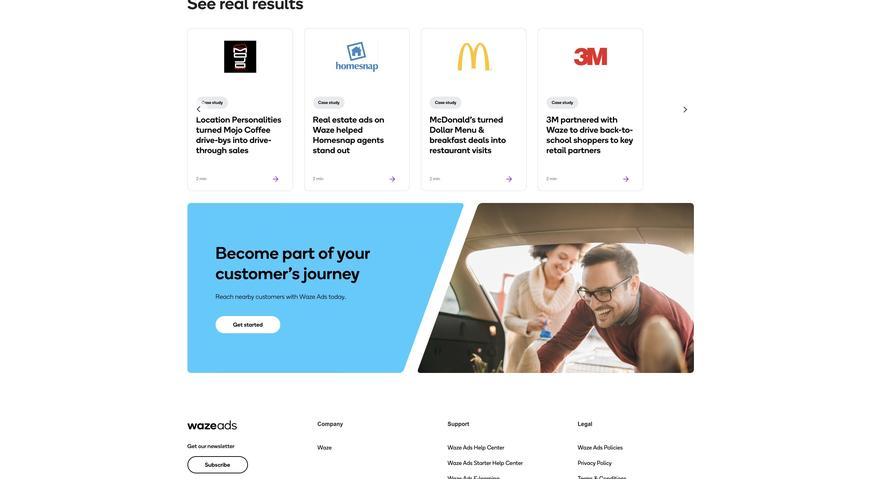 Task type: vqa. For each thing, say whether or not it's contained in the screenshot.
the Community link
no



Task type: locate. For each thing, give the bounding box(es) containing it.
1 case study from the left
[[201, 100, 223, 105]]

waze up retail
[[547, 125, 568, 135]]

to left key
[[611, 135, 619, 145]]

1 horizontal spatial get
[[233, 322, 243, 329]]

case study up 3m at right
[[552, 100, 573, 105]]

drive- down personalities
[[250, 135, 271, 145]]

0 horizontal spatial &
[[479, 125, 485, 135]]

case
[[201, 100, 211, 105], [318, 100, 328, 105], [435, 100, 445, 105], [552, 100, 562, 105], [669, 100, 679, 105]]

into
[[233, 135, 248, 145], [491, 135, 506, 145]]

& right menu
[[479, 125, 485, 135]]

waze ads policies
[[578, 445, 623, 452]]

case study
[[201, 100, 223, 105], [318, 100, 340, 105], [435, 100, 456, 105], [552, 100, 573, 105], [669, 100, 690, 105]]

0 horizontal spatial help
[[474, 445, 486, 452]]

shoppers
[[574, 135, 609, 145]]

privacy
[[578, 461, 596, 467]]

2 2 min from the left
[[313, 177, 323, 182]]

to-
[[622, 125, 633, 135]]

case for location
[[201, 100, 211, 105]]

sales
[[229, 145, 249, 156]]

with left to-
[[601, 115, 618, 125]]

into right bys
[[233, 135, 248, 145]]

0 horizontal spatial turned
[[196, 125, 222, 135]]

waze
[[313, 125, 335, 135], [547, 125, 568, 135], [299, 294, 315, 301], [318, 445, 332, 452], [448, 445, 462, 452], [578, 445, 592, 452], [448, 461, 462, 467]]

study up estate
[[329, 100, 340, 105]]

breakfast
[[430, 135, 467, 145]]

1 horizontal spatial help
[[492, 461, 504, 467]]

1 into from the left
[[233, 135, 248, 145]]

3 2 min from the left
[[430, 177, 440, 182]]

back-
[[600, 125, 622, 135]]

center
[[487, 445, 504, 452], [506, 461, 523, 467]]

deals
[[468, 135, 489, 145]]

real estate ads on waze helped homesnap agents stand out
[[313, 115, 384, 156]]

passed
[[682, 145, 710, 156]]

turned inside location personalities turned mojo coffee drive-bys into drive- through sales
[[196, 125, 222, 135]]

help up the starter on the bottom
[[474, 445, 486, 452]]

1 case from the left
[[201, 100, 211, 105]]

min down stand
[[316, 177, 323, 182]]

3 2 from the left
[[430, 177, 432, 182]]

2 case study from the left
[[318, 100, 340, 105]]

1 horizontal spatial into
[[491, 135, 506, 145]]

2 min down retail
[[547, 177, 557, 182]]

2
[[196, 177, 199, 182], [313, 177, 315, 182], [430, 177, 432, 182], [547, 177, 549, 182]]

4 2 from the left
[[547, 177, 549, 182]]

turned
[[478, 115, 503, 125], [196, 125, 222, 135]]

0 horizontal spatial with
[[286, 294, 298, 301]]

2 case from the left
[[318, 100, 328, 105]]

0 horizontal spatial into
[[233, 135, 248, 145]]

2 for 3m partnered with waze to drive back-to- school shoppers to key retail partners
[[547, 177, 549, 182]]

0 horizontal spatial get
[[187, 444, 197, 450]]

help
[[474, 445, 486, 452], [492, 461, 504, 467]]

case study up next icon on the right top
[[669, 100, 690, 105]]

get left the started
[[233, 322, 243, 329]]

3m
[[547, 115, 559, 125]]

into for deals
[[491, 135, 506, 145]]

center up waze ads starter help center
[[487, 445, 504, 452]]

min for mcdonald's turned dollar menu & breakfast deals into restaurant visits
[[433, 177, 440, 182]]

0 vertical spatial help
[[474, 445, 486, 452]]

help inside waze ads starter help center link
[[492, 461, 504, 467]]

case study up 'previous' icon
[[201, 100, 223, 105]]

ads for waze ads policies
[[593, 445, 603, 452]]

flooring
[[663, 125, 695, 135]]

with inside ken's carpets & flooring connected with local drivers as they passed the store
[[663, 135, 680, 145]]

ads
[[317, 294, 327, 301], [463, 445, 473, 452], [593, 445, 603, 452], [463, 461, 473, 467]]

case up mcdonald's
[[435, 100, 445, 105]]

ads up waze ads starter help center
[[463, 445, 473, 452]]

waze inside real estate ads on waze helped homesnap agents stand out
[[313, 125, 335, 135]]

study up next icon on the right top
[[679, 100, 690, 105]]

reach nearby customers with waze ads today.
[[216, 294, 346, 301]]

starter
[[474, 461, 491, 467]]

ads left the starter on the bottom
[[463, 461, 473, 467]]

2 min from the left
[[316, 177, 323, 182]]

waze up stand
[[313, 125, 335, 135]]

2 into from the left
[[491, 135, 506, 145]]

4 min from the left
[[550, 177, 557, 182]]

help right the starter on the bottom
[[492, 461, 504, 467]]

connected
[[697, 125, 738, 135]]

to left drive
[[570, 125, 578, 135]]

ads for waze ads help center
[[463, 445, 473, 452]]

company
[[318, 422, 343, 428]]

case up 'previous' icon
[[201, 100, 211, 105]]

real estate ads: waze & homesnap case study | waze ads image
[[325, 40, 389, 77]]

with
[[601, 115, 618, 125], [663, 135, 680, 145], [286, 294, 298, 301]]

customers
[[256, 294, 285, 301]]

5 case study from the left
[[669, 100, 690, 105]]

coffee
[[244, 125, 271, 135]]

get left our
[[187, 444, 197, 450]]

store
[[726, 145, 746, 156]]

drive-
[[196, 135, 218, 145], [250, 135, 271, 145]]

4 case study from the left
[[552, 100, 573, 105]]

2 down stand
[[313, 177, 315, 182]]

today.
[[329, 294, 346, 301]]

3m partnered with waze to drive back-to- school shoppers to key retail partners
[[547, 115, 633, 156]]

get for get started
[[233, 322, 243, 329]]

into inside location personalities turned mojo coffee drive-bys into drive- through sales
[[233, 135, 248, 145]]

&
[[719, 115, 725, 125], [479, 125, 485, 135]]

customer's
[[216, 264, 300, 284]]

4 study from the left
[[563, 100, 573, 105]]

get inside get started 'link'
[[233, 322, 243, 329]]

2 min down through
[[196, 177, 207, 182]]

ken's
[[663, 115, 684, 125]]

1 2 min from the left
[[196, 177, 207, 182]]

0 vertical spatial with
[[601, 115, 618, 125]]

study up partnered on the right top of the page
[[563, 100, 573, 105]]

local
[[682, 135, 701, 145]]

1 2 from the left
[[196, 177, 199, 182]]

case up 3m at right
[[552, 100, 562, 105]]

restaurant
[[430, 145, 470, 156]]

case up real
[[318, 100, 328, 105]]

1 horizontal spatial center
[[506, 461, 523, 467]]

waze link
[[318, 444, 332, 454]]

3 case from the left
[[435, 100, 445, 105]]

case study up real
[[318, 100, 340, 105]]

2 down retail
[[547, 177, 549, 182]]

1 horizontal spatial drive-
[[250, 135, 271, 145]]

ads left "policies"
[[593, 445, 603, 452]]

& right carpets
[[719, 115, 725, 125]]

ads left 'today.'
[[317, 294, 327, 301]]

get started link
[[216, 317, 280, 334]]

4 2 min from the left
[[547, 177, 557, 182]]

1 vertical spatial with
[[663, 135, 680, 145]]

center right the starter on the bottom
[[506, 461, 523, 467]]

subscribe
[[205, 462, 230, 469]]

estate
[[332, 115, 357, 125]]

case study up mcdonald's
[[435, 100, 456, 105]]

retail
[[547, 145, 566, 156]]

turned up deals
[[478, 115, 503, 125]]

0 vertical spatial center
[[487, 445, 504, 452]]

min
[[199, 177, 207, 182], [316, 177, 323, 182], [433, 177, 440, 182], [550, 177, 557, 182]]

homesnap
[[313, 135, 355, 145]]

real
[[313, 115, 330, 125]]

1 vertical spatial get
[[187, 444, 197, 450]]

get
[[233, 322, 243, 329], [187, 444, 197, 450]]

2 min
[[196, 177, 207, 182], [313, 177, 323, 182], [430, 177, 440, 182], [547, 177, 557, 182]]

2 horizontal spatial with
[[663, 135, 680, 145]]

study up mcdonald's
[[446, 100, 456, 105]]

study up the location
[[212, 100, 223, 105]]

drive- down the location
[[196, 135, 218, 145]]

into right deals
[[491, 135, 506, 145]]

1 min from the left
[[199, 177, 207, 182]]

ads for waze ads starter help center
[[463, 461, 473, 467]]

study for 3m
[[563, 100, 573, 105]]

waze ads starter help center
[[448, 461, 523, 467]]

2 down restaurant
[[430, 177, 432, 182]]

case up ken's
[[669, 100, 679, 105]]

3 case study from the left
[[435, 100, 456, 105]]

case for mcdonald's
[[435, 100, 445, 105]]

2 for real estate ads on waze helped homesnap agents stand out
[[313, 177, 315, 182]]

through
[[196, 145, 227, 156]]

4 case from the left
[[552, 100, 562, 105]]

study
[[212, 100, 223, 105], [329, 100, 340, 105], [446, 100, 456, 105], [563, 100, 573, 105], [679, 100, 690, 105]]

with inside 3m partnered with waze to drive back-to- school shoppers to key retail partners
[[601, 115, 618, 125]]

drivers
[[703, 135, 728, 145]]

with left local
[[663, 135, 680, 145]]

nearby
[[235, 294, 254, 301]]

the
[[712, 145, 725, 156]]

1 horizontal spatial with
[[601, 115, 618, 125]]

to
[[570, 125, 578, 135], [611, 135, 619, 145]]

our
[[198, 444, 206, 450]]

1 vertical spatial help
[[492, 461, 504, 467]]

min down restaurant
[[433, 177, 440, 182]]

partners
[[568, 145, 601, 156]]

2 2 from the left
[[313, 177, 315, 182]]

menu
[[455, 125, 477, 135]]

case study for real
[[318, 100, 340, 105]]

0 vertical spatial get
[[233, 322, 243, 329]]

study for mcdonald's
[[446, 100, 456, 105]]

3 min from the left
[[433, 177, 440, 182]]

2 down through
[[196, 177, 199, 182]]

2 min down stand
[[313, 177, 323, 182]]

2 study from the left
[[329, 100, 340, 105]]

into inside mcdonald's turned dollar menu & breakfast deals into restaurant visits
[[491, 135, 506, 145]]

with right customers
[[286, 294, 298, 301]]

waze ads help center
[[448, 445, 504, 452]]

min down retail
[[550, 177, 557, 182]]

get our newsletter
[[187, 444, 235, 450]]

0 horizontal spatial to
[[570, 125, 578, 135]]

waze inside 3m partnered with waze to drive back-to- school shoppers to key retail partners
[[547, 125, 568, 135]]

2 min down restaurant
[[430, 177, 440, 182]]

1 study from the left
[[212, 100, 223, 105]]

mcdonald's turned dollar menu & breakfast deals into restaurant visits
[[430, 115, 506, 156]]

3 study from the left
[[446, 100, 456, 105]]

1 horizontal spatial turned
[[478, 115, 503, 125]]

study for real
[[329, 100, 340, 105]]

1 horizontal spatial to
[[611, 135, 619, 145]]

waze left 'today.'
[[299, 294, 315, 301]]

turned up through
[[196, 125, 222, 135]]

0 horizontal spatial drive-
[[196, 135, 218, 145]]

2 min for real estate ads on waze helped homesnap agents stand out
[[313, 177, 323, 182]]

1 horizontal spatial &
[[719, 115, 725, 125]]

min down through
[[199, 177, 207, 182]]



Task type: describe. For each thing, give the bounding box(es) containing it.
case study for location
[[201, 100, 223, 105]]

1 vertical spatial center
[[506, 461, 523, 467]]

waze ads help center link
[[448, 444, 504, 454]]

location personalities turned mojo coffee drive-bys into drive- through sales
[[196, 115, 281, 156]]

of
[[318, 243, 333, 264]]

waze down waze ads help center link
[[448, 461, 462, 467]]

partnered
[[561, 115, 599, 125]]

visits
[[472, 145, 492, 156]]

2 drive- from the left
[[250, 135, 271, 145]]

help inside waze ads help center link
[[474, 445, 486, 452]]

policies
[[604, 445, 623, 452]]

case for 3m
[[552, 100, 562, 105]]

2 min for mcdonald's turned dollar menu & breakfast deals into restaurant visits
[[430, 177, 440, 182]]

get started
[[233, 322, 263, 329]]

waze down the support
[[448, 445, 462, 452]]

bys
[[218, 135, 231, 145]]

privacy policy link
[[578, 460, 612, 470]]

turned inside mcdonald's turned dollar menu & breakfast deals into restaurant visits
[[478, 115, 503, 125]]

& inside ken's carpets & flooring connected with local drivers as they passed the store
[[719, 115, 725, 125]]

mojo
[[224, 125, 243, 135]]

carpets
[[686, 115, 717, 125]]

waze logo image
[[187, 421, 237, 430]]

stand
[[313, 145, 335, 156]]

become part of your customer's journey
[[216, 243, 370, 284]]

part
[[282, 243, 315, 264]]

5 case from the left
[[669, 100, 679, 105]]

policy
[[597, 461, 612, 467]]

advertising partners: waze & mojo coffee case study | waze ads image
[[208, 40, 272, 77]]

2 for location personalities turned mojo coffee drive-bys into drive- through sales
[[196, 177, 199, 182]]

2 for mcdonald's turned dollar menu & breakfast deals into restaurant visits
[[430, 177, 432, 182]]

personalities
[[232, 115, 281, 125]]

study for location
[[212, 100, 223, 105]]

newsletter
[[207, 444, 235, 450]]

waze ads policies link
[[578, 444, 623, 454]]

case study for mcdonald's
[[435, 100, 456, 105]]

reach
[[216, 294, 234, 301]]

mcdonald's
[[430, 115, 476, 125]]

as
[[730, 135, 739, 145]]

become
[[216, 243, 279, 264]]

out
[[337, 145, 350, 156]]

waze down company
[[318, 445, 332, 452]]

your
[[337, 243, 370, 264]]

agents
[[357, 135, 384, 145]]

support
[[448, 422, 469, 428]]

dollar
[[430, 125, 453, 135]]

started
[[244, 322, 263, 329]]

subscribe link
[[187, 457, 248, 474]]

journey
[[304, 264, 360, 284]]

waze ads starter help center link
[[448, 460, 523, 470]]

2 min for location personalities turned mojo coffee drive-bys into drive- through sales
[[196, 177, 207, 182]]

school
[[547, 135, 572, 145]]

privacy policy
[[578, 461, 612, 467]]

min for location personalities turned mojo coffee drive-bys into drive- through sales
[[199, 177, 207, 182]]

location
[[196, 115, 230, 125]]

2 vertical spatial with
[[286, 294, 298, 301]]

legal
[[578, 422, 593, 428]]

5 study from the left
[[679, 100, 690, 105]]

case study for 3m
[[552, 100, 573, 105]]

get for get our newsletter
[[187, 444, 197, 450]]

1 drive- from the left
[[196, 135, 218, 145]]

advertising partners: waze & 3m case study | waze ads image
[[559, 40, 622, 77]]

ads
[[359, 115, 373, 125]]

next image
[[681, 107, 687, 113]]

key
[[620, 135, 633, 145]]

waze up privacy
[[578, 445, 592, 452]]

helped
[[336, 125, 363, 135]]

case for real
[[318, 100, 328, 105]]

they
[[663, 145, 681, 156]]

on
[[375, 115, 384, 125]]

2 min for 3m partnered with waze to drive back-to- school shoppers to key retail partners
[[547, 177, 557, 182]]

0 horizontal spatial center
[[487, 445, 504, 452]]

& inside mcdonald's turned dollar menu & breakfast deals into restaurant visits
[[479, 125, 485, 135]]

min for real estate ads on waze helped homesnap agents stand out
[[316, 177, 323, 182]]

advertising partners: waze & mcdonald's case study | waze ads image
[[442, 40, 505, 77]]

drive
[[580, 125, 598, 135]]

min for 3m partnered with waze to drive back-to- school shoppers to key retail partners
[[550, 177, 557, 182]]

ken's carpets & flooring connected with local drivers as they passed the store
[[663, 115, 746, 156]]

previous image
[[197, 107, 203, 113]]

into for bys
[[233, 135, 248, 145]]



